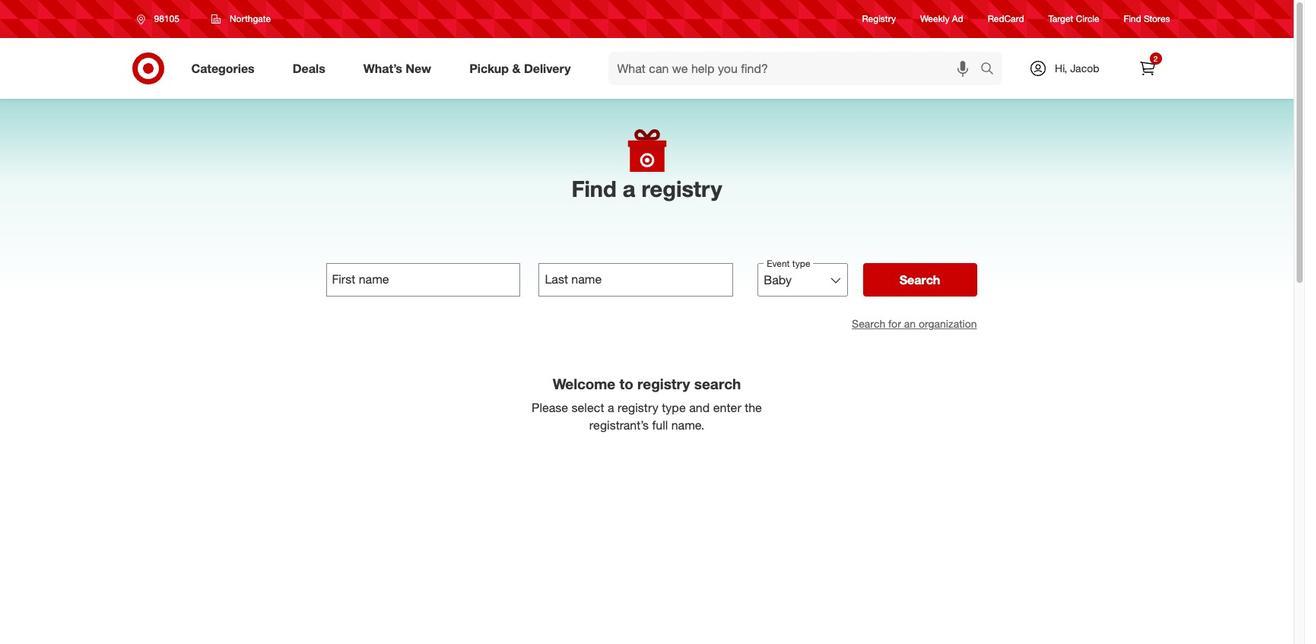 Task type: vqa. For each thing, say whether or not it's contained in the screenshot.
Search button
yes



Task type: describe. For each thing, give the bounding box(es) containing it.
categories
[[191, 61, 255, 76]]

pickup & delivery
[[470, 61, 571, 76]]

enter
[[713, 400, 742, 415]]

registry link
[[863, 12, 896, 26]]

deals
[[293, 61, 325, 76]]

deals link
[[280, 52, 345, 85]]

registry for a
[[642, 175, 722, 202]]

98105 button
[[127, 5, 195, 33]]

pickup
[[470, 61, 509, 76]]

new
[[406, 61, 432, 76]]

2
[[1154, 54, 1158, 63]]

search for an organization link
[[852, 317, 977, 330]]

pickup & delivery link
[[457, 52, 590, 85]]

2 link
[[1131, 52, 1165, 85]]

categories link
[[178, 52, 274, 85]]

welcome
[[553, 375, 616, 393]]

search for search
[[900, 273, 941, 288]]

find for find a registry
[[572, 175, 617, 202]]

&
[[512, 61, 521, 76]]

what's new link
[[351, 52, 451, 85]]

0 vertical spatial a
[[623, 175, 636, 202]]

target circle link
[[1049, 12, 1100, 26]]

and
[[690, 400, 710, 415]]

to
[[620, 375, 634, 393]]

name.
[[672, 418, 705, 433]]

98105
[[154, 13, 179, 24]]

redcard
[[988, 13, 1025, 25]]

weekly ad link
[[921, 12, 964, 26]]

northgate
[[230, 13, 271, 24]]



Task type: locate. For each thing, give the bounding box(es) containing it.
search inside welcome to registry search please select a registry type and enter the registrant's full name.
[[695, 375, 741, 393]]

0 vertical spatial search
[[900, 273, 941, 288]]

search
[[900, 273, 941, 288], [852, 317, 886, 330]]

find stores
[[1124, 13, 1171, 25]]

organization
[[919, 317, 977, 330]]

a inside welcome to registry search please select a registry type and enter the registrant's full name.
[[608, 400, 614, 415]]

what's new
[[364, 61, 432, 76]]

1 vertical spatial registry
[[638, 375, 690, 393]]

jacob
[[1071, 62, 1100, 75]]

1 vertical spatial search
[[852, 317, 886, 330]]

find a registry
[[572, 175, 722, 202]]

0 horizontal spatial find
[[572, 175, 617, 202]]

search inside search button
[[900, 273, 941, 288]]

hi,
[[1055, 62, 1068, 75]]

registrant's
[[590, 418, 649, 433]]

find stores link
[[1124, 12, 1171, 26]]

1 horizontal spatial search
[[974, 62, 1011, 77]]

hi, jacob
[[1055, 62, 1100, 75]]

the
[[745, 400, 762, 415]]

type
[[662, 400, 686, 415]]

weekly ad
[[921, 13, 964, 25]]

registry
[[863, 13, 896, 25]]

stores
[[1144, 13, 1171, 25]]

What can we help you find? suggestions appear below search field
[[608, 52, 985, 85]]

0 horizontal spatial a
[[608, 400, 614, 415]]

2 vertical spatial registry
[[618, 400, 659, 415]]

find for find stores
[[1124, 13, 1142, 25]]

0 vertical spatial find
[[1124, 13, 1142, 25]]

search
[[974, 62, 1011, 77], [695, 375, 741, 393]]

select
[[572, 400, 605, 415]]

ad
[[953, 13, 964, 25]]

northgate button
[[202, 5, 281, 33]]

1 horizontal spatial a
[[623, 175, 636, 202]]

for
[[889, 317, 902, 330]]

search up search for an organization
[[900, 273, 941, 288]]

target
[[1049, 13, 1074, 25]]

delivery
[[524, 61, 571, 76]]

search left for
[[852, 317, 886, 330]]

1 vertical spatial find
[[572, 175, 617, 202]]

0 horizontal spatial search
[[695, 375, 741, 393]]

redcard link
[[988, 12, 1025, 26]]

weekly
[[921, 13, 950, 25]]

search button
[[974, 52, 1011, 88]]

search button
[[863, 263, 977, 297]]

0 vertical spatial search
[[974, 62, 1011, 77]]

registry for to
[[638, 375, 690, 393]]

search for an organization
[[852, 317, 977, 330]]

a
[[623, 175, 636, 202], [608, 400, 614, 415]]

search for search for an organization
[[852, 317, 886, 330]]

1 vertical spatial search
[[695, 375, 741, 393]]

target circle
[[1049, 13, 1100, 25]]

find
[[1124, 13, 1142, 25], [572, 175, 617, 202]]

an
[[904, 317, 916, 330]]

1 horizontal spatial find
[[1124, 13, 1142, 25]]

1 vertical spatial a
[[608, 400, 614, 415]]

search up enter
[[695, 375, 741, 393]]

search down redcard link
[[974, 62, 1011, 77]]

1 horizontal spatial search
[[900, 273, 941, 288]]

circle
[[1076, 13, 1100, 25]]

None text field
[[326, 263, 521, 297], [539, 263, 734, 297], [326, 263, 521, 297], [539, 263, 734, 297]]

0 vertical spatial registry
[[642, 175, 722, 202]]

registry
[[642, 175, 722, 202], [638, 375, 690, 393], [618, 400, 659, 415]]

please
[[532, 400, 569, 415]]

what's
[[364, 61, 402, 76]]

welcome to registry search please select a registry type and enter the registrant's full name.
[[532, 375, 762, 433]]

full
[[652, 418, 668, 433]]

0 horizontal spatial search
[[852, 317, 886, 330]]



